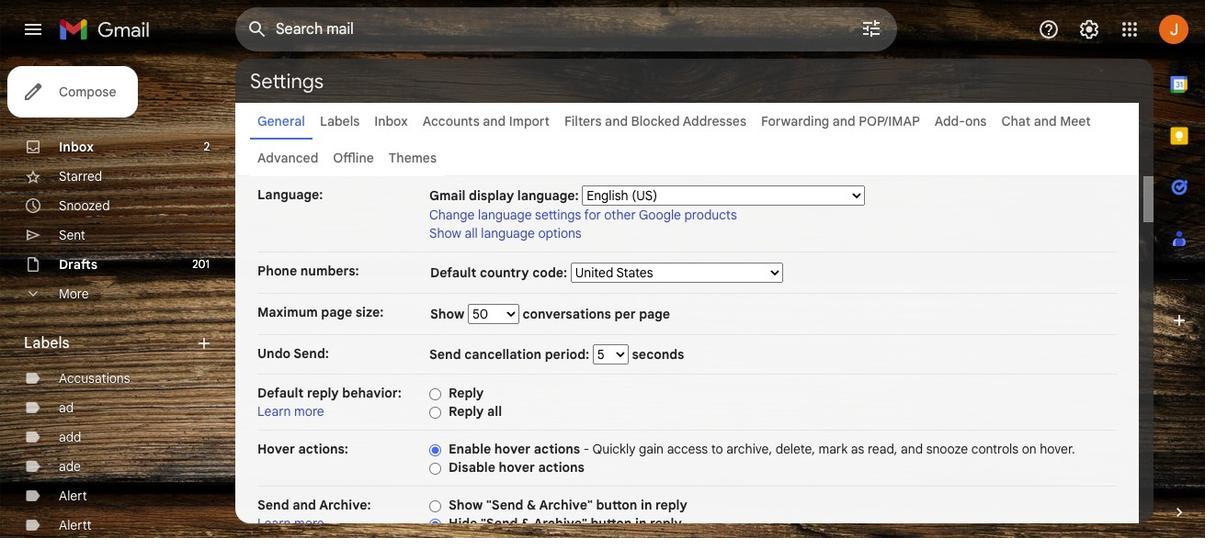Task type: locate. For each thing, give the bounding box(es) containing it.
country
[[480, 265, 529, 281]]

more down archive:
[[294, 516, 324, 533]]

more for reply
[[294, 404, 324, 420]]

0 vertical spatial hover
[[495, 442, 531, 458]]

reply right reply all option
[[449, 404, 484, 420]]

0 horizontal spatial inbox
[[59, 139, 94, 155]]

learn more link up hover actions: in the bottom left of the page
[[258, 404, 324, 420]]

2
[[204, 140, 210, 154]]

1 learn from the top
[[258, 404, 291, 420]]

mark
[[819, 442, 848, 458]]

add-ons link
[[935, 113, 987, 130]]

accusations
[[59, 371, 130, 387]]

chat
[[1002, 113, 1031, 130]]

actions for disable
[[538, 460, 585, 476]]

size:
[[356, 304, 384, 321]]

0 horizontal spatial inbox link
[[59, 139, 94, 155]]

add-ons
[[935, 113, 987, 130]]

filters
[[565, 113, 602, 130]]

filters and blocked addresses link
[[565, 113, 747, 130]]

google
[[639, 207, 682, 224]]

inbox up starred 'link'
[[59, 139, 94, 155]]

reply all
[[449, 404, 502, 420]]

reply inside default reply behavior: learn more
[[307, 385, 339, 402]]

learn more link
[[258, 404, 324, 420], [258, 516, 324, 533]]

reply for hide "send & archive" button in reply
[[650, 516, 682, 533]]

and left import
[[483, 113, 506, 130]]

in for show "send & archive" button in reply
[[641, 498, 653, 514]]

blocked
[[632, 113, 680, 130]]

2 learn from the top
[[258, 516, 291, 533]]

language up show all language options
[[478, 207, 532, 224]]

default left the country
[[430, 265, 477, 281]]

reply down gain
[[650, 516, 682, 533]]

all down change
[[465, 225, 478, 242]]

1 vertical spatial "send
[[481, 516, 518, 533]]

learn down hover
[[258, 516, 291, 533]]

reply
[[307, 385, 339, 402], [656, 498, 688, 514], [650, 516, 682, 533]]

learn for send and archive: learn more
[[258, 516, 291, 533]]

more
[[59, 286, 89, 303]]

accounts
[[423, 113, 480, 130]]

alertt
[[59, 518, 92, 534]]

Disable hover actions radio
[[430, 462, 442, 476]]

chat and meet link
[[1002, 113, 1091, 130]]

add
[[59, 430, 81, 446]]

reply down the send:
[[307, 385, 339, 402]]

more button
[[0, 280, 221, 309]]

accusations link
[[59, 371, 130, 387]]

0 vertical spatial more
[[294, 404, 324, 420]]

and inside send and archive: learn more
[[293, 498, 316, 514]]

1 vertical spatial archive"
[[534, 516, 588, 533]]

1 vertical spatial all
[[487, 404, 502, 420]]

1 vertical spatial in
[[636, 516, 647, 533]]

1 horizontal spatial labels
[[320, 113, 360, 130]]

snoozed
[[59, 198, 110, 214]]

1 learn more link from the top
[[258, 404, 324, 420]]

more inside default reply behavior: learn more
[[294, 404, 324, 420]]

inbox inside labels navigation
[[59, 139, 94, 155]]

learn inside send and archive: learn more
[[258, 516, 291, 533]]

gmail image
[[59, 11, 159, 48]]

seconds
[[629, 347, 685, 363]]

"send for hide
[[481, 516, 518, 533]]

send for send cancellation period:
[[430, 347, 461, 363]]

add-
[[935, 113, 966, 130]]

0 vertical spatial inbox link
[[375, 113, 408, 130]]

send down hover
[[258, 498, 289, 514]]

forwarding and pop/imap
[[762, 113, 920, 130]]

read,
[[868, 442, 898, 458]]

all for reply
[[487, 404, 502, 420]]

hover actions:
[[258, 442, 349, 458]]

2 vertical spatial show
[[449, 498, 483, 514]]

0 vertical spatial reply
[[449, 385, 484, 402]]

inbox link up "themes"
[[375, 113, 408, 130]]

0 horizontal spatial default
[[258, 385, 304, 402]]

default inside default reply behavior: learn more
[[258, 385, 304, 402]]

alert link
[[59, 488, 87, 505]]

1 vertical spatial inbox link
[[59, 139, 94, 155]]

default
[[430, 265, 477, 281], [258, 385, 304, 402]]

0 vertical spatial "send
[[486, 498, 524, 514]]

1 vertical spatial button
[[591, 516, 632, 533]]

in for hide "send & archive" button in reply
[[636, 516, 647, 533]]

alertt link
[[59, 518, 92, 534]]

1 vertical spatial reply
[[449, 404, 484, 420]]

0 vertical spatial labels
[[320, 113, 360, 130]]

inbox up "themes"
[[375, 113, 408, 130]]

button up hide "send & archive" button in reply
[[596, 498, 638, 514]]

compose
[[59, 84, 116, 100]]

and
[[483, 113, 506, 130], [605, 113, 628, 130], [833, 113, 856, 130], [1034, 113, 1057, 130], [901, 442, 924, 458], [293, 498, 316, 514]]

1 vertical spatial learn more link
[[258, 516, 324, 533]]

1 vertical spatial &
[[521, 516, 531, 533]]

reply up reply all
[[449, 385, 484, 402]]

show up hide
[[449, 498, 483, 514]]

page right per
[[639, 306, 671, 323]]

labels down more
[[24, 335, 70, 353]]

0 vertical spatial default
[[430, 265, 477, 281]]

hide
[[449, 516, 478, 533]]

sent
[[59, 227, 85, 244]]

page left size:
[[321, 304, 352, 321]]

and for meet
[[1034, 113, 1057, 130]]

maximum
[[258, 304, 318, 321]]

0 vertical spatial in
[[641, 498, 653, 514]]

2 more from the top
[[294, 516, 324, 533]]

1 vertical spatial default
[[258, 385, 304, 402]]

0 vertical spatial all
[[465, 225, 478, 242]]

show for show
[[430, 306, 468, 323]]

learn for default reply behavior: learn more
[[258, 404, 291, 420]]

1 horizontal spatial inbox
[[375, 113, 408, 130]]

1 vertical spatial reply
[[656, 498, 688, 514]]

archive" up hide "send & archive" button in reply
[[539, 498, 593, 514]]

actions:
[[298, 442, 349, 458]]

learn more link for send
[[258, 516, 324, 533]]

1 reply from the top
[[449, 385, 484, 402]]

default for default reply behavior: learn more
[[258, 385, 304, 402]]

2 reply from the top
[[449, 404, 484, 420]]

display
[[469, 188, 514, 204]]

1 vertical spatial inbox
[[59, 139, 94, 155]]

undo
[[258, 346, 291, 362]]

0 vertical spatial send
[[430, 347, 461, 363]]

1 vertical spatial more
[[294, 516, 324, 533]]

learn more link down archive:
[[258, 516, 324, 533]]

1 more from the top
[[294, 404, 324, 420]]

0 vertical spatial show
[[430, 225, 462, 242]]

& up hide "send & archive" button in reply
[[527, 498, 537, 514]]

more inside send and archive: learn more
[[294, 516, 324, 533]]

0 horizontal spatial all
[[465, 225, 478, 242]]

1 horizontal spatial all
[[487, 404, 502, 420]]

labels up offline link
[[320, 113, 360, 130]]

Show "Send & Archive" button in reply radio
[[430, 500, 442, 514]]

and right "chat"
[[1034, 113, 1057, 130]]

show down default country code:
[[430, 306, 468, 323]]

default country code:
[[430, 265, 571, 281]]

1 vertical spatial language
[[481, 225, 535, 242]]

ade
[[59, 459, 81, 476]]

in
[[641, 498, 653, 514], [636, 516, 647, 533]]

and left archive:
[[293, 498, 316, 514]]

button
[[596, 498, 638, 514], [591, 516, 632, 533]]

Hide "Send & Archive" button in reply radio
[[430, 519, 442, 532]]

button down show "send & archive" button in reply
[[591, 516, 632, 533]]

0 vertical spatial reply
[[307, 385, 339, 402]]

main menu image
[[22, 18, 44, 40]]

1 horizontal spatial default
[[430, 265, 477, 281]]

labels
[[320, 113, 360, 130], [24, 335, 70, 353]]

archive" down show "send & archive" button in reply
[[534, 516, 588, 533]]

send for send and archive: learn more
[[258, 498, 289, 514]]

per
[[615, 306, 636, 323]]

1 vertical spatial send
[[258, 498, 289, 514]]

hover right disable
[[499, 460, 535, 476]]

ons
[[966, 113, 987, 130]]

show down change
[[430, 225, 462, 242]]

labels for labels link
[[320, 113, 360, 130]]

show all language options
[[430, 225, 582, 242]]

0 vertical spatial actions
[[534, 442, 581, 458]]

chat and meet
[[1002, 113, 1091, 130]]

gain
[[639, 442, 664, 458]]

ad link
[[59, 400, 74, 417]]

all up enable
[[487, 404, 502, 420]]

1 vertical spatial labels
[[24, 335, 70, 353]]

language:
[[258, 187, 323, 203]]

actions for enable
[[534, 442, 581, 458]]

actions left "-"
[[534, 442, 581, 458]]

0 vertical spatial &
[[527, 498, 537, 514]]

Enable hover actions radio
[[430, 444, 442, 458]]

hover for disable
[[499, 460, 535, 476]]

1 vertical spatial actions
[[538, 460, 585, 476]]

0 horizontal spatial send
[[258, 498, 289, 514]]

hover
[[495, 442, 531, 458], [499, 460, 535, 476]]

enable hover actions - quickly gain access to archive, delete, mark as read, and snooze controls on hover.
[[449, 442, 1076, 458]]

hover for enable
[[495, 442, 531, 458]]

language:
[[518, 188, 579, 204]]

inbox link up starred 'link'
[[59, 139, 94, 155]]

0 vertical spatial learn
[[258, 404, 291, 420]]

1 vertical spatial show
[[430, 306, 468, 323]]

send inside send and archive: learn more
[[258, 498, 289, 514]]

language down gmail display language:
[[481, 225, 535, 242]]

advanced
[[258, 150, 319, 166]]

advanced search options image
[[854, 10, 890, 47]]

learn inside default reply behavior: learn more
[[258, 404, 291, 420]]

and right filters
[[605, 113, 628, 130]]

hover up disable hover actions
[[495, 442, 531, 458]]

reply for show "send & archive" button in reply
[[656, 498, 688, 514]]

default down undo
[[258, 385, 304, 402]]

more
[[294, 404, 324, 420], [294, 516, 324, 533]]

reply down the 'access'
[[656, 498, 688, 514]]

inbox link
[[375, 113, 408, 130], [59, 139, 94, 155]]

tab list
[[1154, 59, 1206, 473]]

actions
[[534, 442, 581, 458], [538, 460, 585, 476]]

0 vertical spatial archive"
[[539, 498, 593, 514]]

send up reply option on the bottom of the page
[[430, 347, 461, 363]]

0 vertical spatial button
[[596, 498, 638, 514]]

and left pop/imap
[[833, 113, 856, 130]]

1 vertical spatial learn
[[258, 516, 291, 533]]

inbox
[[375, 113, 408, 130], [59, 139, 94, 155]]

import
[[509, 113, 550, 130]]

None search field
[[235, 7, 898, 52]]

2 learn more link from the top
[[258, 516, 324, 533]]

learn up hover
[[258, 404, 291, 420]]

"send down disable hover actions
[[486, 498, 524, 514]]

page
[[321, 304, 352, 321], [639, 306, 671, 323]]

labels inside navigation
[[24, 335, 70, 353]]

actions down "-"
[[538, 460, 585, 476]]

Reply all radio
[[430, 406, 442, 420]]

archive:
[[319, 498, 371, 514]]

show for show "send & archive" button in reply
[[449, 498, 483, 514]]

201
[[192, 258, 210, 271]]

Search mail text field
[[276, 20, 809, 39]]

0 vertical spatial learn more link
[[258, 404, 324, 420]]

0 horizontal spatial labels
[[24, 335, 70, 353]]

more up hover actions: in the bottom left of the page
[[294, 404, 324, 420]]

& down show "send & archive" button in reply
[[521, 516, 531, 533]]

1 horizontal spatial send
[[430, 347, 461, 363]]

"send right hide
[[481, 516, 518, 533]]

learn more link for default
[[258, 404, 324, 420]]

2 vertical spatial reply
[[650, 516, 682, 533]]

1 vertical spatial hover
[[499, 460, 535, 476]]

more for and
[[294, 516, 324, 533]]

alert
[[59, 488, 87, 505]]



Task type: vqa. For each thing, say whether or not it's contained in the screenshot.
Learn to the top
yes



Task type: describe. For each thing, give the bounding box(es) containing it.
1 horizontal spatial page
[[639, 306, 671, 323]]

archive" for hide
[[534, 516, 588, 533]]

archive,
[[727, 442, 773, 458]]

compose button
[[7, 66, 138, 118]]

inbox link inside labels navigation
[[59, 139, 94, 155]]

conversations
[[523, 306, 612, 323]]

general link
[[258, 113, 305, 130]]

offline link
[[333, 150, 374, 166]]

button for hide "send & archive" button in reply
[[591, 516, 632, 533]]

period:
[[545, 347, 590, 363]]

and right "read," on the right bottom of the page
[[901, 442, 924, 458]]

change
[[430, 207, 475, 224]]

support image
[[1038, 18, 1061, 40]]

settings
[[250, 69, 324, 93]]

access
[[667, 442, 708, 458]]

reply for reply all
[[449, 404, 484, 420]]

hover
[[258, 442, 295, 458]]

snooze
[[927, 442, 969, 458]]

change language settings for other google products link
[[430, 207, 738, 224]]

archive" for show
[[539, 498, 593, 514]]

send and archive: learn more
[[258, 498, 371, 533]]

0 vertical spatial language
[[478, 207, 532, 224]]

send cancellation period:
[[430, 347, 593, 363]]

and for archive:
[[293, 498, 316, 514]]

labels for labels 'heading'
[[24, 335, 70, 353]]

accounts and import link
[[423, 113, 550, 130]]

offline
[[333, 150, 374, 166]]

snoozed link
[[59, 198, 110, 214]]

undo send:
[[258, 346, 329, 362]]

controls
[[972, 442, 1019, 458]]

0 vertical spatial inbox
[[375, 113, 408, 130]]

button for show "send & archive" button in reply
[[596, 498, 638, 514]]

cancellation
[[465, 347, 542, 363]]

& for hide
[[521, 516, 531, 533]]

phone numbers:
[[258, 263, 359, 280]]

show for show all language options
[[430, 225, 462, 242]]

labels navigation
[[0, 59, 235, 539]]

settings image
[[1079, 18, 1101, 40]]

and for pop/imap
[[833, 113, 856, 130]]

drafts link
[[59, 257, 98, 273]]

numbers:
[[301, 263, 359, 280]]

change language settings for other google products
[[430, 207, 738, 224]]

forwarding and pop/imap link
[[762, 113, 920, 130]]

addresses
[[683, 113, 747, 130]]

phone
[[258, 263, 297, 280]]

1 horizontal spatial inbox link
[[375, 113, 408, 130]]

to
[[712, 442, 724, 458]]

starred
[[59, 168, 102, 185]]

all for show
[[465, 225, 478, 242]]

and for blocked
[[605, 113, 628, 130]]

quickly
[[593, 442, 636, 458]]

gmail display language:
[[430, 188, 579, 204]]

conversations per page
[[520, 306, 671, 323]]

accounts and import
[[423, 113, 550, 130]]

labels heading
[[24, 335, 195, 353]]

general
[[258, 113, 305, 130]]

and for import
[[483, 113, 506, 130]]

disable hover actions
[[449, 460, 585, 476]]

"send for show
[[486, 498, 524, 514]]

disable
[[449, 460, 496, 476]]

delete,
[[776, 442, 816, 458]]

search mail image
[[241, 13, 274, 46]]

-
[[584, 442, 590, 458]]

labels link
[[320, 113, 360, 130]]

pop/imap
[[859, 113, 920, 130]]

other
[[605, 207, 636, 224]]

0 horizontal spatial page
[[321, 304, 352, 321]]

filters and blocked addresses
[[565, 113, 747, 130]]

add link
[[59, 430, 81, 446]]

& for show
[[527, 498, 537, 514]]

options
[[538, 225, 582, 242]]

hide "send & archive" button in reply
[[449, 516, 682, 533]]

maximum page size:
[[258, 304, 384, 321]]

forwarding
[[762, 113, 830, 130]]

settings
[[535, 207, 582, 224]]

for
[[585, 207, 601, 224]]

products
[[685, 207, 738, 224]]

starred link
[[59, 168, 102, 185]]

ade link
[[59, 459, 81, 476]]

Reply radio
[[430, 388, 442, 402]]

drafts
[[59, 257, 98, 273]]

themes
[[389, 150, 437, 166]]

ad
[[59, 400, 74, 417]]

themes link
[[389, 150, 437, 166]]

meet
[[1061, 113, 1091, 130]]

hover.
[[1041, 442, 1076, 458]]

default reply behavior: learn more
[[258, 385, 402, 420]]

advanced link
[[258, 150, 319, 166]]

send:
[[294, 346, 329, 362]]

show all language options link
[[430, 225, 582, 242]]

sent link
[[59, 227, 85, 244]]

default for default country code:
[[430, 265, 477, 281]]

reply for reply
[[449, 385, 484, 402]]

gmail
[[430, 188, 466, 204]]



